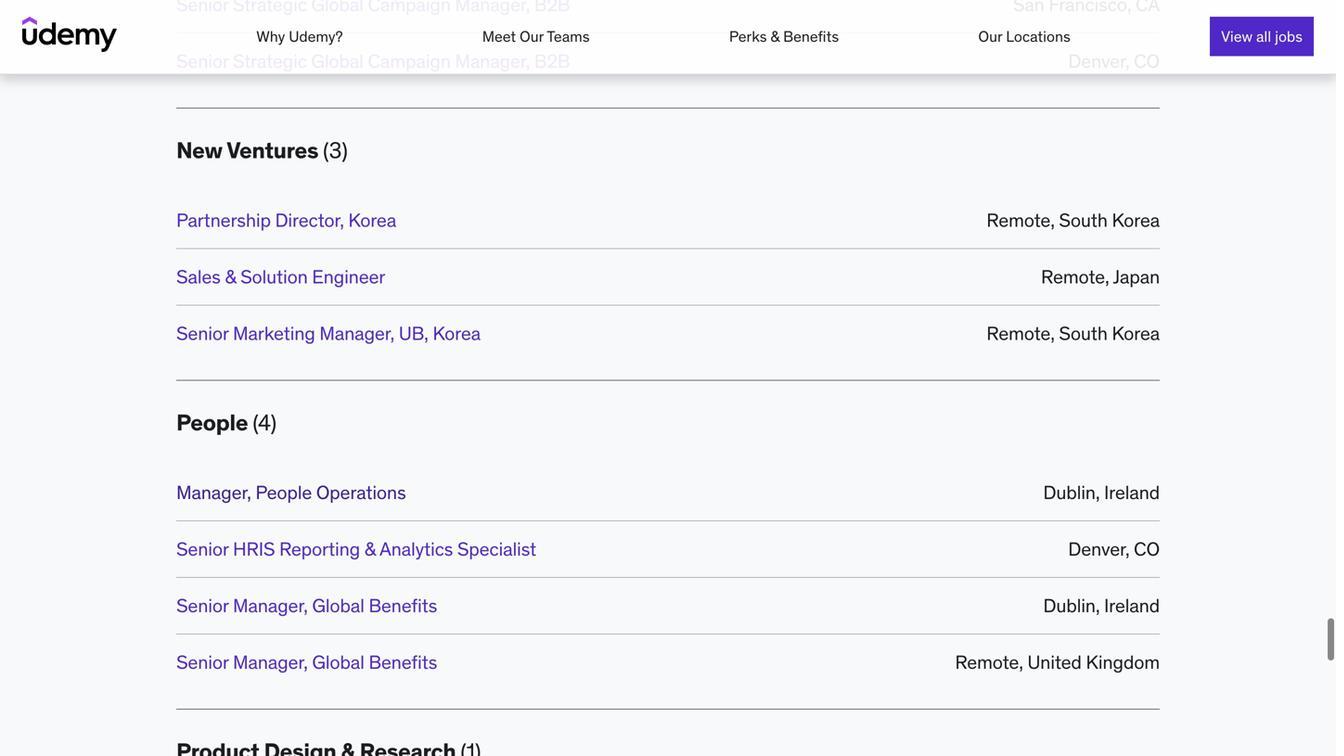 Task type: vqa. For each thing, say whether or not it's contained in the screenshot.
the left Investors link
no



Task type: locate. For each thing, give the bounding box(es) containing it.
senior manager, global benefits for remote, united kingdom
[[176, 651, 437, 674]]

senior hris reporting & analytics specialist
[[176, 537, 536, 561]]

0 vertical spatial dublin,
[[1043, 481, 1100, 504]]

1 our from the left
[[520, 27, 544, 46]]

korea up engineer in the left top of the page
[[348, 209, 396, 232]]

manager, people operations
[[176, 481, 406, 504]]

strategic
[[233, 50, 307, 73]]

0 vertical spatial &
[[770, 27, 780, 46]]

dublin, for senior manager, global benefits
[[1043, 594, 1100, 617]]

3 senior from the top
[[176, 537, 229, 561]]

campaign
[[368, 50, 451, 73]]

solution
[[240, 265, 308, 288]]

1 vertical spatial denver,
[[1068, 537, 1130, 561]]

meet
[[482, 27, 516, 46]]

benefits
[[783, 27, 839, 46], [369, 594, 437, 617], [369, 651, 437, 674]]

dublin, ireland for manager, people operations
[[1043, 481, 1160, 504]]

1 south from the top
[[1059, 209, 1108, 232]]

1 denver, co from the top
[[1068, 50, 1160, 73]]

0 vertical spatial south
[[1059, 209, 1108, 232]]

south up remote, japan on the top right
[[1059, 209, 1108, 232]]

1 vertical spatial dublin, ireland
[[1043, 594, 1160, 617]]

0 horizontal spatial &
[[225, 265, 236, 288]]

& for benefits
[[770, 27, 780, 46]]

global
[[311, 50, 364, 73], [312, 594, 364, 617], [312, 651, 364, 674]]

1 vertical spatial &
[[225, 265, 236, 288]]

2 remote, south korea from the top
[[987, 322, 1160, 345]]

remote, for engineer
[[1041, 265, 1109, 288]]

2 vertical spatial &
[[364, 537, 376, 561]]

dublin,
[[1043, 481, 1100, 504], [1043, 594, 1100, 617]]

udemy image
[[22, 17, 117, 52]]

reporting
[[279, 537, 360, 561]]

south down remote, japan on the top right
[[1059, 322, 1108, 345]]

0 vertical spatial dublin, ireland
[[1043, 481, 1160, 504]]

marketing
[[233, 322, 315, 345]]

senior
[[176, 50, 229, 73], [176, 322, 229, 345], [176, 537, 229, 561], [176, 594, 229, 617], [176, 651, 229, 674]]

perks
[[729, 27, 767, 46]]

1 dublin, ireland from the top
[[1043, 481, 1160, 504]]

korea
[[348, 209, 396, 232], [1112, 209, 1160, 232], [433, 322, 481, 345], [1112, 322, 1160, 345]]

2 co from the top
[[1134, 537, 1160, 561]]

1 vertical spatial co
[[1134, 537, 1160, 561]]

denver, co
[[1068, 50, 1160, 73], [1068, 537, 1160, 561]]

1 vertical spatial senior manager, global benefits
[[176, 651, 437, 674]]

ireland
[[1104, 481, 1160, 504], [1104, 594, 1160, 617]]

united
[[1028, 651, 1082, 674]]

0 vertical spatial remote, south korea
[[987, 209, 1160, 232]]

korea up the japan at the right top of the page
[[1112, 209, 1160, 232]]

1 senior manager, global benefits from the top
[[176, 594, 437, 617]]

0 vertical spatial co
[[1134, 50, 1160, 73]]

our up b2b
[[520, 27, 544, 46]]

0 horizontal spatial our
[[520, 27, 544, 46]]

& right sales
[[225, 265, 236, 288]]

0 vertical spatial senior manager, global benefits
[[176, 594, 437, 617]]

1 vertical spatial remote, south korea
[[987, 322, 1160, 345]]

1 denver, from the top
[[1068, 50, 1130, 73]]

perks & benefits
[[729, 27, 839, 46]]

0 vertical spatial benefits
[[783, 27, 839, 46]]

2 vertical spatial global
[[312, 651, 364, 674]]

senior manager, global benefits for dublin, ireland
[[176, 594, 437, 617]]

1 horizontal spatial &
[[364, 537, 376, 561]]

0 vertical spatial denver,
[[1068, 50, 1130, 73]]

2 denver, co from the top
[[1068, 537, 1160, 561]]

2 south from the top
[[1059, 322, 1108, 345]]

1 vertical spatial benefits
[[369, 594, 437, 617]]

2 horizontal spatial &
[[770, 27, 780, 46]]

1 vertical spatial dublin,
[[1043, 594, 1100, 617]]

people
[[176, 409, 248, 436], [256, 481, 312, 504]]

1 ireland from the top
[[1104, 481, 1160, 504]]

0 vertical spatial people
[[176, 409, 248, 436]]

specialist
[[457, 537, 536, 561]]

ireland for senior manager, global benefits
[[1104, 594, 1160, 617]]

2 senior manager, global benefits from the top
[[176, 651, 437, 674]]

our left locations
[[978, 27, 1002, 46]]

1 vertical spatial denver, co
[[1068, 537, 1160, 561]]

1 horizontal spatial our
[[978, 27, 1002, 46]]

2 dublin, from the top
[[1043, 594, 1100, 617]]

4 senior from the top
[[176, 594, 229, 617]]

2 denver, from the top
[[1068, 537, 1130, 561]]

ub,
[[399, 322, 428, 345]]

1 remote, south korea from the top
[[987, 209, 1160, 232]]

dublin, ireland
[[1043, 481, 1160, 504], [1043, 594, 1160, 617]]

1 vertical spatial people
[[256, 481, 312, 504]]

remote, south korea down remote, japan on the top right
[[987, 322, 1160, 345]]

senior strategic global campaign manager, b2b
[[176, 50, 570, 73]]

2 vertical spatial benefits
[[369, 651, 437, 674]]

2 senior from the top
[[176, 322, 229, 345]]

co for b2b
[[1134, 50, 1160, 73]]

senior for analytics
[[176, 537, 229, 561]]

hris
[[233, 537, 275, 561]]

0 vertical spatial global
[[311, 50, 364, 73]]

operations
[[316, 481, 406, 504]]

teams
[[547, 27, 590, 46]]

co
[[1134, 50, 1160, 73], [1134, 537, 1160, 561]]

why udemy? link
[[256, 27, 343, 46]]

our
[[520, 27, 544, 46], [978, 27, 1002, 46]]

0 horizontal spatial people
[[176, 409, 248, 436]]

1 vertical spatial global
[[312, 594, 364, 617]]

& for solution
[[225, 265, 236, 288]]

remote, south korea
[[987, 209, 1160, 232], [987, 322, 1160, 345]]

& right the perks
[[770, 27, 780, 46]]

perks & benefits link
[[729, 27, 839, 46]]

& left 'analytics'
[[364, 537, 376, 561]]

0 vertical spatial ireland
[[1104, 481, 1160, 504]]

0 vertical spatial denver, co
[[1068, 50, 1160, 73]]

remote,
[[987, 209, 1055, 232], [1041, 265, 1109, 288], [987, 322, 1055, 345], [955, 651, 1023, 674]]

(4)
[[253, 409, 276, 436]]

remote, south korea up remote, japan on the top right
[[987, 209, 1160, 232]]

2 dublin, ireland from the top
[[1043, 594, 1160, 617]]

&
[[770, 27, 780, 46], [225, 265, 236, 288], [364, 537, 376, 561]]

people (4)
[[176, 409, 276, 436]]

denver,
[[1068, 50, 1130, 73], [1068, 537, 1130, 561]]

manager,
[[455, 50, 530, 73], [319, 322, 394, 345], [176, 481, 251, 504], [233, 594, 308, 617], [233, 651, 308, 674]]

1 vertical spatial south
[[1059, 322, 1108, 345]]

1 dublin, from the top
[[1043, 481, 1100, 504]]

people left (4)
[[176, 409, 248, 436]]

1 horizontal spatial people
[[256, 481, 312, 504]]

south
[[1059, 209, 1108, 232], [1059, 322, 1108, 345]]

senior manager, global benefits
[[176, 594, 437, 617], [176, 651, 437, 674]]

2 ireland from the top
[[1104, 594, 1160, 617]]

1 vertical spatial ireland
[[1104, 594, 1160, 617]]

meet our teams
[[482, 27, 590, 46]]

1 co from the top
[[1134, 50, 1160, 73]]

sales
[[176, 265, 221, 288]]

people up hris
[[256, 481, 312, 504]]

1 senior from the top
[[176, 50, 229, 73]]

all
[[1256, 27, 1271, 46]]

our locations link
[[978, 27, 1071, 46]]

view all jobs
[[1221, 27, 1303, 46]]

kingdom
[[1086, 651, 1160, 674]]

partnership
[[176, 209, 271, 232]]



Task type: describe. For each thing, give the bounding box(es) containing it.
senior for korea
[[176, 322, 229, 345]]

remote, south korea for partnership director, korea
[[987, 209, 1160, 232]]

analytics
[[379, 537, 453, 561]]

denver, co for senior hris reporting & analytics specialist
[[1068, 537, 1160, 561]]

remote, japan
[[1041, 265, 1160, 288]]

ventures
[[227, 136, 318, 164]]

remote, for ub,
[[987, 322, 1055, 345]]

korea right ub,
[[433, 322, 481, 345]]

dublin, ireland for senior manager, global benefits
[[1043, 594, 1160, 617]]

korea down the japan at the right top of the page
[[1112, 322, 1160, 345]]

senior for manager,
[[176, 50, 229, 73]]

denver, for senior strategic global campaign manager, b2b
[[1068, 50, 1130, 73]]

locations
[[1006, 27, 1071, 46]]

remote, for benefits
[[955, 651, 1023, 674]]

view
[[1221, 27, 1253, 46]]

global for remote, united kingdom
[[312, 651, 364, 674]]

denver, for senior hris reporting & analytics specialist
[[1068, 537, 1130, 561]]

partnership director, korea
[[176, 209, 396, 232]]

director,
[[275, 209, 344, 232]]

denver, co for senior strategic global campaign manager, b2b
[[1068, 50, 1160, 73]]

south for partnership director, korea
[[1059, 209, 1108, 232]]

south for senior marketing manager, ub, korea
[[1059, 322, 1108, 345]]

new
[[176, 136, 222, 164]]

remote, south korea for senior marketing manager, ub, korea
[[987, 322, 1160, 345]]

udemy?
[[289, 27, 343, 46]]

jobs
[[1275, 27, 1303, 46]]

co for specialist
[[1134, 537, 1160, 561]]

why udemy?
[[256, 27, 343, 46]]

japan
[[1113, 265, 1160, 288]]

new ventures (3)
[[176, 136, 348, 164]]

benefits for remote,
[[369, 651, 437, 674]]

dublin, for manager, people operations
[[1043, 481, 1100, 504]]

why
[[256, 27, 285, 46]]

sales & solution engineer
[[176, 265, 385, 288]]

2 our from the left
[[978, 27, 1002, 46]]

remote, united kingdom
[[955, 651, 1160, 674]]

senior marketing manager, ub, korea
[[176, 322, 481, 345]]

global for denver, co
[[311, 50, 364, 73]]

our locations
[[978, 27, 1071, 46]]

b2b
[[534, 50, 570, 73]]

(3)
[[323, 136, 348, 164]]

benefits for dublin,
[[369, 594, 437, 617]]

5 senior from the top
[[176, 651, 229, 674]]

ireland for manager, people operations
[[1104, 481, 1160, 504]]

global for dublin, ireland
[[312, 594, 364, 617]]

view all jobs link
[[1210, 17, 1314, 56]]

meet our teams link
[[482, 27, 590, 46]]

engineer
[[312, 265, 385, 288]]



